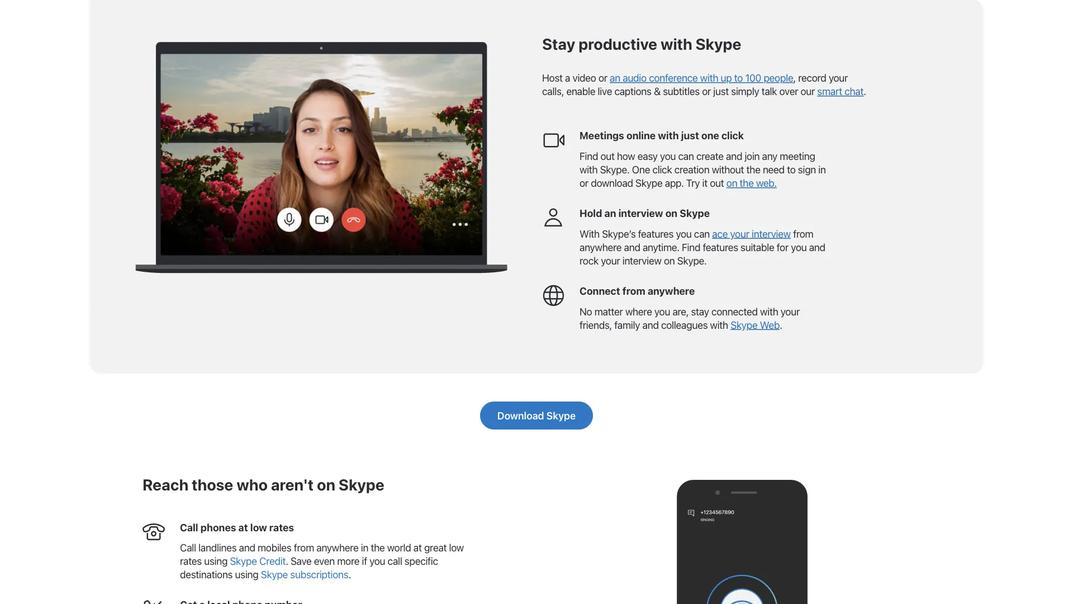 Task type: locate. For each thing, give the bounding box(es) containing it.
1 vertical spatial using
[[235, 569, 259, 581]]

and down skype's
[[624, 241, 641, 253]]

skype. inside from anywhere and anytime. find features suitable for you and rock your interview on skype.
[[678, 255, 707, 267]]

an up live
[[610, 72, 621, 84]]

smart chat .
[[818, 85, 867, 97]]

. for chat
[[864, 85, 867, 97]]

your inside , record your calls, enable live captions & subtitles or just simply talk over our
[[829, 72, 849, 84]]

0 horizontal spatial just
[[682, 130, 700, 142]]

out
[[601, 150, 615, 162], [710, 177, 725, 189]]

from up where
[[623, 285, 646, 297]]

your inside no matter where you are, stay connected with your friends, family and colleagues with
[[781, 305, 800, 317]]

find down meetings
[[580, 150, 599, 162]]

1 horizontal spatial features
[[703, 241, 739, 253]]

join
[[745, 150, 760, 162]]

and
[[727, 150, 743, 162], [624, 241, 641, 253], [810, 241, 826, 253], [643, 319, 659, 331], [239, 542, 255, 554]]

find
[[580, 150, 599, 162], [682, 241, 701, 253]]

1 horizontal spatial out
[[710, 177, 725, 189]]

web.
[[757, 177, 777, 189]]

anywhere up more
[[317, 542, 359, 554]]

anywhere
[[580, 241, 622, 253], [648, 285, 695, 297], [317, 542, 359, 554]]

skype inside find out how easy you can create and join any meeting with skype. one click creation without the need to sign in or download skype app. try it out
[[636, 177, 663, 189]]

your inside from anywhere and anytime. find features suitable for you and rock your interview on skype.
[[601, 255, 621, 267]]

1 vertical spatial call
[[180, 542, 196, 554]]

1 vertical spatial at
[[414, 542, 422, 554]]

using down skype credit link
[[235, 569, 259, 581]]

call inside call landlines and mobiles from anywhere in the world at great low rates using
[[180, 542, 196, 554]]

0 vertical spatial to
[[735, 72, 743, 84]]

one
[[702, 130, 720, 142]]

0 vertical spatial find
[[580, 150, 599, 162]]

interview up skype's
[[619, 207, 664, 219]]

just down up
[[714, 85, 729, 97]]

on inside from anywhere and anytime. find features suitable for you and rock your interview on skype.
[[664, 255, 675, 267]]

1 vertical spatial from
[[623, 285, 646, 297]]

rates
[[269, 521, 294, 533], [180, 555, 202, 567]]

reach those who aren't on skype
[[143, 475, 385, 494]]

stay
[[543, 34, 576, 53]]

using inside call landlines and mobiles from anywhere in the world at great low rates using
[[204, 555, 228, 567]]

at
[[239, 521, 248, 533], [414, 542, 422, 554]]

skype credit
[[230, 555, 286, 567]]

interview up for
[[752, 228, 791, 240]]

1 vertical spatial features
[[703, 241, 739, 253]]

call for call phones at low rates
[[180, 521, 198, 533]]

.
[[864, 85, 867, 97], [780, 319, 783, 331], [286, 555, 288, 567], [349, 569, 351, 581]]

features up 'anytime.'
[[639, 228, 674, 240]]

with up conference
[[661, 34, 693, 53]]

0 vertical spatial skype.
[[600, 164, 630, 176]]

interview
[[619, 207, 664, 219], [752, 228, 791, 240], [623, 255, 662, 267]]

from right ace your interview link
[[794, 228, 814, 240]]

skype subscriptions link
[[261, 569, 349, 581]]

1 vertical spatial or
[[703, 85, 711, 97]]

can up creation
[[679, 150, 694, 162]]

2 vertical spatial the
[[371, 542, 385, 554]]

skype subscriptions .
[[261, 569, 351, 581]]

at right the phones
[[239, 521, 248, 533]]

or up live
[[599, 72, 608, 84]]

skype web .
[[731, 319, 783, 331]]

interview inside from anywhere and anytime. find features suitable for you and rock your interview on skype.
[[623, 255, 662, 267]]

in inside call landlines and mobiles from anywhere in the world at great low rates using
[[361, 542, 369, 554]]

rates up 'destinations'
[[180, 555, 202, 567]]

in right sign at right
[[819, 164, 826, 176]]

0 vertical spatial or
[[599, 72, 608, 84]]

1 vertical spatial click
[[653, 164, 672, 176]]

skype web link
[[731, 319, 780, 331]]

the
[[747, 164, 761, 176], [740, 177, 754, 189], [371, 542, 385, 554]]

on down 'anytime.'
[[664, 255, 675, 267]]

skype.
[[600, 164, 630, 176], [678, 255, 707, 267]]

you right if on the left bottom of the page
[[370, 555, 386, 567]]

call left the phones
[[180, 521, 198, 533]]

with down "connected"
[[711, 319, 729, 331]]

skype. up download
[[600, 164, 630, 176]]

skype. inside find out how easy you can create and join any meeting with skype. one click creation without the need to sign in or download skype app. try it out
[[600, 164, 630, 176]]

your up skype web . on the right
[[781, 305, 800, 317]]

0 vertical spatial from
[[794, 228, 814, 240]]

and right for
[[810, 241, 826, 253]]

1 horizontal spatial just
[[714, 85, 729, 97]]

from inside call landlines and mobiles from anywhere in the world at great low rates using
[[294, 542, 314, 554]]

1 vertical spatial to
[[788, 164, 796, 176]]

low up mobiles on the left bottom of the page
[[250, 521, 267, 533]]

features down ace
[[703, 241, 739, 253]]

conference
[[649, 72, 698, 84]]

0 horizontal spatial in
[[361, 542, 369, 554]]

host
[[543, 72, 563, 84]]

with up download
[[580, 164, 598, 176]]

0 vertical spatial anywhere
[[580, 241, 622, 253]]

0 vertical spatial call
[[180, 521, 198, 533]]

aren't
[[271, 475, 314, 494]]

can left ace
[[695, 228, 710, 240]]

0 vertical spatial click
[[722, 130, 744, 142]]

out right it
[[710, 177, 725, 189]]

1 horizontal spatial using
[[235, 569, 259, 581]]

even
[[314, 555, 335, 567]]

you right for
[[792, 241, 807, 253]]


[[543, 284, 565, 307]]

to
[[735, 72, 743, 84], [788, 164, 796, 176]]

1 vertical spatial find
[[682, 241, 701, 253]]

and up without
[[727, 150, 743, 162]]

the down the join
[[747, 164, 761, 176]]

need
[[763, 164, 785, 176]]

how
[[617, 150, 636, 162]]

1 horizontal spatial skype.
[[678, 255, 707, 267]]

1 horizontal spatial find
[[682, 241, 701, 253]]

to right up
[[735, 72, 743, 84]]

web
[[761, 319, 780, 331]]

skype. down with skype's features you can ace your interview
[[678, 255, 707, 267]]

from anywhere and anytime. find features suitable for you and rock your interview on skype.
[[580, 228, 826, 267]]

. save even more if you call specific destinations using
[[180, 555, 438, 581]]

1 vertical spatial rates
[[180, 555, 202, 567]]

those
[[192, 475, 233, 494]]

phones
[[201, 521, 236, 533]]

low right great
[[449, 542, 464, 554]]

0 vertical spatial rates
[[269, 521, 294, 533]]

0 vertical spatial using
[[204, 555, 228, 567]]

using down landlines
[[204, 555, 228, 567]]

world
[[387, 542, 411, 554]]

using inside . save even more if you call specific destinations using
[[235, 569, 259, 581]]

from up save
[[294, 542, 314, 554]]

1 horizontal spatial to
[[788, 164, 796, 176]]

out left how
[[601, 150, 615, 162]]

features
[[639, 228, 674, 240], [703, 241, 739, 253]]


[[543, 207, 565, 229]]

the inside call landlines and mobiles from anywhere in the world at great low rates using
[[371, 542, 385, 554]]

with
[[661, 34, 693, 53], [701, 72, 719, 84], [658, 130, 679, 142], [580, 164, 598, 176], [761, 305, 779, 317], [711, 319, 729, 331]]

1 vertical spatial anywhere
[[648, 285, 695, 297]]

0 horizontal spatial out
[[601, 150, 615, 162]]

click
[[722, 130, 744, 142], [653, 164, 672, 176]]

or down an audio conference with up to 100 people link
[[703, 85, 711, 97]]

1 vertical spatial skype.
[[678, 255, 707, 267]]

click up app.
[[653, 164, 672, 176]]

calls,
[[543, 85, 564, 97]]

0 vertical spatial can
[[679, 150, 694, 162]]

2 call from the top
[[180, 542, 196, 554]]

your up smart chat link
[[829, 72, 849, 84]]

stay productive with skype
[[543, 34, 742, 53]]

0 vertical spatial at
[[239, 521, 248, 533]]

without
[[712, 164, 745, 176]]

find down with skype's features you can ace your interview
[[682, 241, 701, 253]]

with skype's features you can ace your interview
[[580, 228, 791, 240]]

anywhere inside call landlines and mobiles from anywhere in the world at great low rates using
[[317, 542, 359, 554]]

1 horizontal spatial at
[[414, 542, 422, 554]]

at up specific
[[414, 542, 422, 554]]

2 vertical spatial from
[[294, 542, 314, 554]]

0 horizontal spatial features
[[639, 228, 674, 240]]

interview down 'anytime.'
[[623, 255, 662, 267]]

download
[[498, 409, 544, 421]]

rates up mobiles on the left bottom of the page
[[269, 521, 294, 533]]

0 horizontal spatial rates
[[180, 555, 202, 567]]

1 horizontal spatial or
[[599, 72, 608, 84]]

0 vertical spatial features
[[639, 228, 674, 240]]

2 vertical spatial anywhere
[[317, 542, 359, 554]]

1 horizontal spatial in
[[819, 164, 826, 176]]

2 vertical spatial interview
[[623, 255, 662, 267]]

0 horizontal spatial from
[[294, 542, 314, 554]]

0 horizontal spatial using
[[204, 555, 228, 567]]

just left one
[[682, 130, 700, 142]]

100
[[746, 72, 762, 84]]

0 horizontal spatial find
[[580, 150, 599, 162]]

you inside no matter where you are, stay connected with your friends, family and colleagues with
[[655, 305, 671, 317]]

or
[[599, 72, 608, 84], [703, 85, 711, 97], [580, 177, 589, 189]]

an right hold at right
[[605, 207, 617, 219]]

and up skype credit link
[[239, 542, 255, 554]]

try
[[687, 177, 700, 189]]

on up with skype's features you can ace your interview
[[666, 207, 678, 219]]

to down meeting
[[788, 164, 796, 176]]

subtitles
[[663, 85, 700, 97]]

find inside find out how easy you can create and join any meeting with skype. one click creation without the need to sign in or download skype app. try it out
[[580, 150, 599, 162]]

download skype link
[[480, 402, 594, 430]]

download
[[591, 177, 634, 189]]

captions
[[615, 85, 652, 97]]

mobiles
[[258, 542, 292, 554]]

anywhere up are,
[[648, 285, 695, 297]]

matter
[[595, 305, 623, 317]]

in up if on the left bottom of the page
[[361, 542, 369, 554]]

app.
[[665, 177, 684, 189]]

2 horizontal spatial or
[[703, 85, 711, 97]]

the left "web."
[[740, 177, 754, 189]]

1 vertical spatial low
[[449, 542, 464, 554]]

0 vertical spatial just
[[714, 85, 729, 97]]

0 horizontal spatial skype.
[[600, 164, 630, 176]]

2 vertical spatial or
[[580, 177, 589, 189]]

call
[[180, 521, 198, 533], [180, 542, 196, 554]]

you right easy
[[661, 150, 676, 162]]

0 vertical spatial out
[[601, 150, 615, 162]]

destinations
[[180, 569, 233, 581]]

the left world
[[371, 542, 385, 554]]

and down where
[[643, 319, 659, 331]]

you up 'anytime.'
[[676, 228, 692, 240]]

download skype
[[498, 409, 576, 421]]

one
[[632, 164, 651, 176]]

on the web.
[[727, 177, 777, 189]]

online
[[627, 130, 656, 142]]

you left are,
[[655, 305, 671, 317]]

0 vertical spatial in
[[819, 164, 826, 176]]

your right rock
[[601, 255, 621, 267]]

0 horizontal spatial click
[[653, 164, 672, 176]]

click right one
[[722, 130, 744, 142]]

0 vertical spatial the
[[747, 164, 761, 176]]

anywhere down with at the right of the page
[[580, 241, 622, 253]]

1 vertical spatial in
[[361, 542, 369, 554]]

0 horizontal spatial anywhere
[[317, 542, 359, 554]]

0 horizontal spatial to
[[735, 72, 743, 84]]

1 call from the top
[[180, 521, 198, 533]]

call left landlines
[[180, 542, 196, 554]]

2 horizontal spatial from
[[794, 228, 814, 240]]

. inside . save even more if you call specific destinations using
[[286, 555, 288, 567]]

can
[[679, 150, 694, 162], [695, 228, 710, 240]]

over
[[780, 85, 799, 97]]

or left download
[[580, 177, 589, 189]]

1 vertical spatial just
[[682, 130, 700, 142]]

1 horizontal spatial low
[[449, 542, 464, 554]]

skype
[[696, 34, 742, 53], [636, 177, 663, 189], [680, 207, 710, 219], [731, 319, 758, 331], [547, 409, 576, 421], [339, 475, 385, 494], [230, 555, 257, 567], [261, 569, 288, 581]]

on
[[727, 177, 738, 189], [666, 207, 678, 219], [664, 255, 675, 267], [317, 475, 336, 494]]

1 horizontal spatial anywhere
[[580, 241, 622, 253]]

low inside call landlines and mobiles from anywhere in the world at great low rates using
[[449, 542, 464, 554]]

0 horizontal spatial or
[[580, 177, 589, 189]]

0 horizontal spatial low
[[250, 521, 267, 533]]



Task type: vqa. For each thing, say whether or not it's contained in the screenshot.
middle anywhere
yes



Task type: describe. For each thing, give the bounding box(es) containing it.
1 horizontal spatial rates
[[269, 521, 294, 533]]

no
[[580, 305, 593, 317]]

or inside find out how easy you can create and join any meeting with skype. one click creation without the need to sign in or download skype app. try it out
[[580, 177, 589, 189]]

on the web. link
[[727, 177, 777, 189]]

with left up
[[701, 72, 719, 84]]

call landlines and mobiles from anywhere in the world at great low rates using
[[180, 542, 464, 567]]

anytime.
[[643, 241, 680, 253]]

just inside , record your calls, enable live captions & subtitles or just simply talk over our
[[714, 85, 729, 97]]

you inside . save even more if you call specific destinations using
[[370, 555, 386, 567]]

skype credit link
[[230, 555, 286, 567]]

on right aren't
[[317, 475, 336, 494]]

great
[[424, 542, 447, 554]]

it
[[703, 177, 708, 189]]

from inside from anywhere and anytime. find features suitable for you and rock your interview on skype.
[[794, 228, 814, 240]]

family
[[615, 319, 641, 331]]

specific
[[405, 555, 438, 567]]

1 vertical spatial can
[[695, 228, 710, 240]]

ace your interview link
[[713, 228, 791, 240]]

meetings online with just one click
[[580, 130, 744, 142]]

where
[[626, 305, 652, 317]]

call
[[388, 555, 402, 567]]

save
[[291, 555, 312, 567]]

skype's
[[602, 228, 636, 240]]

rock
[[580, 255, 599, 267]]

&
[[654, 85, 661, 97]]

with up web
[[761, 305, 779, 317]]

landlines
[[199, 542, 237, 554]]


[[143, 521, 165, 543]]

reach
[[143, 475, 189, 494]]

with right online
[[658, 130, 679, 142]]

an audio conference with up to 100 people link
[[610, 72, 794, 84]]

enable
[[567, 85, 596, 97]]

host a video or an audio conference with up to 100 people
[[543, 72, 794, 84]]

. for web
[[780, 319, 783, 331]]

at inside call landlines and mobiles from anywhere in the world at great low rates using
[[414, 542, 422, 554]]

call phones at low rates
[[180, 521, 294, 533]]

connect
[[580, 285, 621, 297]]

skype inside "link"
[[547, 409, 576, 421]]

simply
[[732, 85, 760, 97]]

to inside find out how easy you can create and join any meeting with skype. one click creation without the need to sign in or download skype app. try it out
[[788, 164, 796, 176]]

a
[[565, 72, 571, 84]]

video
[[573, 72, 597, 84]]

meetings
[[580, 130, 625, 142]]

0 horizontal spatial at
[[239, 521, 248, 533]]

click inside find out how easy you can create and join any meeting with skype. one click creation without the need to sign in or download skype app. try it out
[[653, 164, 672, 176]]

and inside call landlines and mobiles from anywhere in the world at great low rates using
[[239, 542, 255, 554]]

anywhere inside from anywhere and anytime. find features suitable for you and rock your interview on skype.
[[580, 241, 622, 253]]

or inside , record your calls, enable live captions & subtitles or just simply talk over our
[[703, 85, 711, 97]]

1 horizontal spatial click
[[722, 130, 744, 142]]

rates inside call landlines and mobiles from anywhere in the world at great low rates using
[[180, 555, 202, 567]]

. for subscriptions
[[349, 569, 351, 581]]

can inside find out how easy you can create and join any meeting with skype. one click creation without the need to sign in or download skype app. try it out
[[679, 150, 694, 162]]

1 vertical spatial the
[[740, 177, 754, 189]]

1 vertical spatial an
[[605, 207, 617, 219]]

0 vertical spatial interview
[[619, 207, 664, 219]]

find inside from anywhere and anytime. find features suitable for you and rock your interview on skype.
[[682, 241, 701, 253]]

find out how easy you can create and join any meeting with skype. one click creation without the need to sign in or download skype app. try it out
[[580, 150, 826, 189]]

smart chat link
[[818, 85, 864, 97]]

0 vertical spatial low
[[250, 521, 267, 533]]

sign
[[799, 164, 817, 176]]

with inside find out how easy you can create and join any meeting with skype. one click creation without the need to sign in or download skype app. try it out
[[580, 164, 598, 176]]

and inside find out how easy you can create and join any meeting with skype. one click creation without the need to sign in or download skype app. try it out
[[727, 150, 743, 162]]

hold an interview on skype
[[580, 207, 710, 219]]

suitable
[[741, 241, 775, 253]]

connected
[[712, 305, 758, 317]]

creation
[[675, 164, 710, 176]]

audio
[[623, 72, 647, 84]]

you inside from anywhere and anytime. find features suitable for you and rock your interview on skype.
[[792, 241, 807, 253]]

more
[[337, 555, 360, 567]]

and inside no matter where you are, stay connected with your friends, family and colleagues with
[[643, 319, 659, 331]]

up
[[721, 72, 732, 84]]

0 vertical spatial an
[[610, 72, 621, 84]]

friends,
[[580, 319, 612, 331]]

easy
[[638, 150, 658, 162]]

call for call landlines and mobiles from anywhere in the world at great low rates using
[[180, 542, 196, 554]]

, record your calls, enable live captions & subtitles or just simply talk over our
[[543, 72, 849, 97]]

your right ace
[[731, 228, 750, 240]]

on down without
[[727, 177, 738, 189]]

meeting
[[780, 150, 816, 162]]

hold
[[580, 207, 603, 219]]

smart
[[818, 85, 843, 97]]

connect from anywhere
[[580, 285, 695, 297]]

the inside find out how easy you can create and join any meeting with skype. one click creation without the need to sign in or download skype app. try it out
[[747, 164, 761, 176]]

1 horizontal spatial from
[[623, 285, 646, 297]]

with
[[580, 228, 600, 240]]

any
[[763, 150, 778, 162]]

for
[[777, 241, 789, 253]]

2 horizontal spatial anywhere
[[648, 285, 695, 297]]

chat
[[845, 85, 864, 97]]

colleagues
[[662, 319, 708, 331]]

create
[[697, 150, 724, 162]]

our
[[801, 85, 816, 97]]

if
[[362, 555, 367, 567]]

people
[[764, 72, 794, 84]]

who
[[237, 475, 268, 494]]

productive
[[579, 34, 658, 53]]

credit
[[260, 555, 286, 567]]

1 vertical spatial interview
[[752, 228, 791, 240]]

you inside find out how easy you can create and join any meeting with skype. one click creation without the need to sign in or download skype app. try it out
[[661, 150, 676, 162]]

talk
[[762, 85, 778, 97]]

,
[[794, 72, 796, 84]]

1 vertical spatial out
[[710, 177, 725, 189]]

live
[[598, 85, 612, 97]]

stay
[[692, 305, 710, 317]]

features inside from anywhere and anytime. find features suitable for you and rock your interview on skype.
[[703, 241, 739, 253]]

ace
[[713, 228, 728, 240]]

no matter where you are, stay connected with your friends, family and colleagues with
[[580, 305, 800, 331]]

in inside find out how easy you can create and join any meeting with skype. one click creation without the need to sign in or download skype app. try it out
[[819, 164, 826, 176]]



